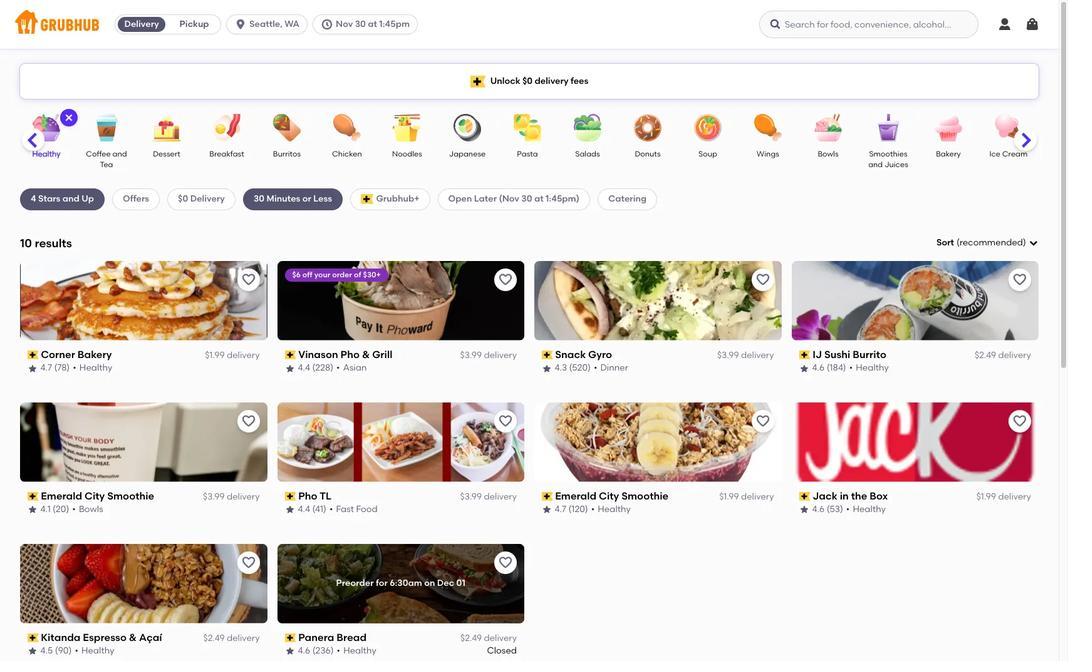 Task type: describe. For each thing, give the bounding box(es) containing it.
salads image
[[566, 114, 610, 142]]

(53)
[[827, 504, 843, 515]]

4.5
[[41, 646, 53, 657]]

healthy down healthy image
[[32, 150, 60, 158]]

food
[[356, 504, 378, 515]]

• for (41)
[[329, 504, 333, 515]]

4.6 for jack
[[812, 504, 825, 515]]

delivery for 4.4 (41)
[[484, 492, 517, 502]]

$1.99 delivery for corner bakery
[[205, 350, 260, 361]]

4.7 (78)
[[41, 363, 70, 374]]

save this restaurant button for 4.3 (520)
[[751, 269, 774, 291]]

)
[[1023, 237, 1026, 248]]

grill
[[372, 349, 392, 361]]

ij sushi burrito
[[813, 349, 886, 361]]

delivery for 4.6 (184)
[[998, 350, 1031, 361]]

wings
[[757, 150, 779, 158]]

grubhub plus flag logo image for grubhub+
[[361, 194, 374, 204]]

• healthy down bread
[[337, 646, 376, 657]]

(90)
[[55, 646, 72, 657]]

up
[[82, 194, 94, 204]]

• healthy for city
[[592, 504, 631, 515]]

smoothies and juices
[[868, 150, 908, 169]]

coffee and tea
[[86, 150, 127, 169]]

10
[[20, 236, 32, 250]]

jack in the box
[[813, 490, 888, 502]]

noodles
[[392, 150, 422, 158]]

preorder for 6:30am on dec 01
[[336, 578, 465, 589]]

(41)
[[312, 504, 326, 515]]

4.5 (90)
[[41, 646, 72, 657]]

jack in the box logo image
[[791, 403, 1039, 482]]

for
[[376, 578, 388, 589]]

4.6 (184)
[[812, 363, 846, 374]]

emerald city smoothie logo image for • healthy
[[534, 403, 781, 482]]

save this restaurant image for snack gyro
[[755, 272, 770, 287]]

$3.99 for pho tl
[[460, 492, 482, 502]]

• healthy for sushi
[[849, 363, 889, 374]]

delivery for 4.1 (20)
[[227, 492, 260, 502]]

• dinner
[[594, 363, 629, 374]]

save this restaurant image for emerald city smoothie
[[241, 414, 256, 429]]

of
[[354, 270, 361, 279]]

4.6 (53)
[[812, 504, 843, 515]]

bowls image
[[806, 114, 850, 142]]

smoothie for bowls
[[108, 490, 155, 502]]

soup image
[[686, 114, 730, 142]]

city for healthy
[[599, 490, 619, 502]]

(78)
[[54, 363, 70, 374]]

30 minutes or less
[[254, 194, 332, 204]]

4.4 (228)
[[298, 363, 333, 374]]

1 horizontal spatial bowls
[[818, 150, 839, 158]]

seattle, wa button
[[226, 14, 313, 34]]

4.4 for vinason pho & grill
[[298, 363, 310, 374]]

4.4 for pho tl
[[298, 504, 310, 515]]

$3.99 for vinason pho & grill
[[460, 350, 482, 361]]

save this restaurant button for 4.6 (53)
[[1009, 410, 1031, 433]]

$1.99 for emerald city smoothie
[[719, 492, 739, 502]]

$1.99 for corner bakery
[[205, 350, 225, 361]]

& for grill
[[362, 349, 370, 361]]

kitanda espresso & açaí logo image
[[20, 544, 267, 624]]

1 horizontal spatial $2.49 delivery
[[460, 633, 517, 644]]

results
[[35, 236, 72, 250]]

subscription pass image for jack in the box
[[799, 492, 810, 501]]

vinason
[[298, 349, 338, 361]]

espresso
[[83, 632, 127, 644]]

healthy for corner bakery
[[80, 363, 113, 374]]

minutes
[[267, 194, 300, 204]]

healthy for emerald city smoothie
[[598, 504, 631, 515]]

the
[[851, 490, 867, 502]]

panera
[[298, 632, 334, 644]]

burritos
[[273, 150, 301, 158]]

delivery for 4.4 (228)
[[484, 350, 517, 361]]

pho tl
[[298, 490, 331, 502]]

healthy for kitanda espresso & açaí
[[82, 646, 115, 657]]

$3.99 for snack gyro
[[717, 350, 739, 361]]

• asian
[[336, 363, 367, 374]]

(520)
[[569, 363, 591, 374]]

healthy image
[[24, 114, 68, 142]]

$2.49 for burrito
[[975, 350, 996, 361]]

save this restaurant image for burrito
[[1012, 272, 1027, 287]]

save this restaurant image for panera bread
[[498, 555, 513, 570]]

smoothies and juices image
[[866, 114, 910, 142]]

delivery button
[[115, 14, 168, 34]]

nov 30 at 1:45pm
[[336, 19, 410, 29]]

dec
[[437, 578, 454, 589]]

juices
[[885, 161, 908, 169]]

pasta image
[[506, 114, 549, 142]]

tea
[[100, 161, 113, 169]]

save this restaurant button for 4.4 (41)
[[494, 410, 517, 433]]

snack
[[555, 349, 586, 361]]

(236)
[[312, 646, 334, 657]]

save this restaurant image for &
[[241, 555, 256, 570]]

vinason pho & grill
[[298, 349, 392, 361]]

star icon image for 4.4 (228)
[[285, 364, 295, 374]]

fast
[[336, 504, 354, 515]]

emerald for (20)
[[41, 490, 82, 502]]

0 vertical spatial $0
[[522, 76, 533, 86]]

• healthy for in
[[846, 504, 886, 515]]

grubhub plus flag logo image for unlock $0 delivery fees
[[470, 75, 485, 87]]

01
[[456, 578, 465, 589]]

• for (78)
[[73, 363, 77, 374]]

healthy down bread
[[343, 646, 376, 657]]

save this restaurant image for the
[[1012, 414, 1027, 429]]

burritos image
[[265, 114, 309, 142]]

$6
[[292, 270, 301, 279]]

cream
[[1002, 150, 1028, 158]]

preorder
[[336, 578, 374, 589]]

subscription pass image for kitanda espresso & açaí
[[28, 634, 39, 643]]

sushi
[[824, 349, 850, 361]]

ice
[[989, 150, 1000, 158]]

$3.99 delivery for vinason pho & grill
[[460, 350, 517, 361]]

delivery for 4.7 (120)
[[741, 492, 774, 502]]

ij
[[813, 349, 822, 361]]

none field containing sort
[[936, 237, 1039, 250]]

4.3
[[555, 363, 567, 374]]

seattle,
[[249, 19, 282, 29]]

sort ( recommended )
[[936, 237, 1026, 248]]

vinason pho & grill logo image
[[277, 261, 524, 341]]

off
[[302, 270, 312, 279]]

0 horizontal spatial 30
[[254, 194, 264, 204]]

soup
[[699, 150, 717, 158]]

donuts
[[635, 150, 661, 158]]

your
[[314, 270, 330, 279]]

emerald for (120)
[[555, 490, 597, 502]]

salads
[[575, 150, 600, 158]]

$2.49 delivery for burrito
[[975, 350, 1031, 361]]

4.3 (520)
[[555, 363, 591, 374]]

4.4 (41)
[[298, 504, 326, 515]]

city for bowls
[[85, 490, 105, 502]]

subscription pass image for pho tl
[[285, 492, 296, 501]]

4
[[31, 194, 36, 204]]

$3.99 delivery for emerald city smoothie
[[203, 492, 260, 502]]

2 svg image from the left
[[769, 18, 782, 31]]

stars
[[38, 194, 60, 204]]

pickup button
[[168, 14, 221, 34]]

breakfast image
[[205, 114, 249, 142]]

$3.99 delivery for pho tl
[[460, 492, 517, 502]]

dinner
[[601, 363, 629, 374]]

subscription pass image for corner bakery
[[28, 351, 39, 360]]

$2.49 for &
[[203, 633, 225, 644]]

1:45pm)
[[546, 194, 579, 204]]

kitanda
[[41, 632, 81, 644]]

subscription pass image for panera bread
[[285, 634, 296, 643]]

catering
[[608, 194, 647, 204]]

subscription pass image for vinason pho & grill
[[285, 351, 296, 360]]

save this restaurant button for 4.7 (78)
[[237, 269, 260, 291]]

• healthy for bakery
[[73, 363, 113, 374]]

(120)
[[569, 504, 588, 515]]

star icon image for 4.7 (78)
[[28, 364, 38, 374]]

2 vertical spatial 4.6
[[298, 646, 310, 657]]

save this restaurant image for pho tl
[[498, 414, 513, 429]]

4.1
[[41, 504, 51, 515]]

tl
[[320, 490, 331, 502]]

coffee and tea image
[[85, 114, 128, 142]]

save this restaurant button for 4.5 (90)
[[237, 552, 260, 574]]

grubhub+
[[376, 194, 419, 204]]

seattle, wa
[[249, 19, 299, 29]]

on
[[424, 578, 435, 589]]

$6 off your order of $30+
[[292, 270, 381, 279]]

(
[[957, 237, 960, 248]]

nov 30 at 1:45pm button
[[313, 14, 423, 34]]

corner bakery
[[41, 349, 112, 361]]

chicken image
[[325, 114, 369, 142]]



Task type: vqa. For each thing, say whether or not it's contained in the screenshot.


Task type: locate. For each thing, give the bounding box(es) containing it.
star icon image left 4.4 (228)
[[285, 364, 295, 374]]

&
[[362, 349, 370, 361], [129, 632, 137, 644]]

$3.99 delivery for snack gyro
[[717, 350, 774, 361]]

0 horizontal spatial &
[[129, 632, 137, 644]]

recommended
[[960, 237, 1023, 248]]

svg image inside nov 30 at 1:45pm "button"
[[321, 18, 333, 31]]

star icon image for 4.1 (20)
[[28, 505, 38, 515]]

later
[[474, 194, 497, 204]]

0 horizontal spatial $2.49 delivery
[[203, 633, 260, 644]]

6:30am
[[390, 578, 422, 589]]

0 horizontal spatial emerald city smoothie logo image
[[20, 403, 267, 482]]

grubhub plus flag logo image left 'unlock'
[[470, 75, 485, 87]]

pho tl logo image
[[277, 403, 524, 482]]

1 vertical spatial and
[[868, 161, 883, 169]]

star icon image left 4.1
[[28, 505, 38, 515]]

1 horizontal spatial at
[[534, 194, 544, 204]]

star icon image left 4.7 (120)
[[542, 505, 552, 515]]

and inside smoothies and juices
[[868, 161, 883, 169]]

1 vertical spatial delivery
[[190, 194, 225, 204]]

star icon image for 4.3 (520)
[[542, 364, 552, 374]]

snack gyro logo image
[[534, 261, 781, 341]]

• down ij sushi burrito
[[849, 363, 853, 374]]

grubhub plus flag logo image left grubhub+
[[361, 194, 374, 204]]

4.7 left the (78)
[[41, 363, 52, 374]]

at inside "button"
[[368, 19, 377, 29]]

4.4 left (41)
[[298, 504, 310, 515]]

nov
[[336, 19, 353, 29]]

coffee
[[86, 150, 111, 158]]

subscription pass image
[[28, 351, 39, 360], [285, 351, 296, 360], [542, 351, 553, 360], [542, 492, 553, 501], [799, 492, 810, 501], [28, 634, 39, 643]]

• right (53)
[[846, 504, 850, 515]]

1 horizontal spatial 30
[[355, 19, 366, 29]]

• right (20)
[[73, 504, 76, 515]]

bakery image
[[926, 114, 970, 142]]

0 vertical spatial 4.4
[[298, 363, 310, 374]]

donuts image
[[626, 114, 670, 142]]

2 horizontal spatial and
[[868, 161, 883, 169]]

1 horizontal spatial city
[[599, 490, 619, 502]]

$1.99 delivery for emerald city smoothie
[[719, 492, 774, 502]]

0 horizontal spatial delivery
[[124, 19, 159, 29]]

0 horizontal spatial $1.99
[[205, 350, 225, 361]]

breakfast
[[209, 150, 244, 158]]

emerald up the (120)
[[555, 490, 597, 502]]

1 horizontal spatial $1.99
[[719, 492, 739, 502]]

4.6 for ij
[[812, 363, 825, 374]]

0 horizontal spatial bakery
[[78, 349, 112, 361]]

1 vertical spatial 4.6
[[812, 504, 825, 515]]

1 vertical spatial 4.4
[[298, 504, 310, 515]]

2 horizontal spatial $1.99 delivery
[[976, 492, 1031, 502]]

& left açaí
[[129, 632, 137, 644]]

bowls right (20)
[[79, 504, 103, 515]]

star icon image for 4.5 (90)
[[28, 647, 38, 657]]

2 emerald city smoothie logo image from the left
[[534, 403, 781, 482]]

• for (236)
[[337, 646, 340, 657]]

subscription pass image for emerald city smoothie
[[542, 492, 553, 501]]

healthy down "kitanda espresso & açaí" at the bottom of the page
[[82, 646, 115, 657]]

• down vinason pho & grill
[[336, 363, 340, 374]]

star icon image for 4.4 (41)
[[285, 505, 295, 515]]

1 vertical spatial pho
[[298, 490, 317, 502]]

star icon image left 4.7 (78)
[[28, 364, 38, 374]]

1 vertical spatial bakery
[[78, 349, 112, 361]]

$2.49 delivery for &
[[203, 633, 260, 644]]

save this restaurant button
[[237, 269, 260, 291], [494, 269, 517, 291], [751, 269, 774, 291], [1009, 269, 1031, 291], [237, 410, 260, 433], [494, 410, 517, 433], [751, 410, 774, 433], [1009, 410, 1031, 433], [237, 552, 260, 574], [494, 552, 517, 574]]

• healthy for espresso
[[75, 646, 115, 657]]

svg image inside field
[[1029, 238, 1039, 248]]

2 horizontal spatial $1.99
[[976, 492, 996, 502]]

1:45pm
[[379, 19, 410, 29]]

2 horizontal spatial $2.49
[[975, 350, 996, 361]]

1 vertical spatial at
[[534, 194, 544, 204]]

0 horizontal spatial emerald
[[41, 490, 82, 502]]

star icon image left 4.4 (41)
[[285, 505, 295, 515]]

0 horizontal spatial emerald city smoothie
[[41, 490, 155, 502]]

2 city from the left
[[599, 490, 619, 502]]

healthy for ij sushi burrito
[[856, 363, 889, 374]]

city
[[85, 490, 105, 502], [599, 490, 619, 502]]

• healthy down "kitanda espresso & açaí" at the bottom of the page
[[75, 646, 115, 657]]

save this restaurant button for 4.7 (120)
[[751, 410, 774, 433]]

pasta
[[517, 150, 538, 158]]

• right (41)
[[329, 504, 333, 515]]

at left 1:45pm
[[368, 19, 377, 29]]

1 horizontal spatial and
[[112, 150, 127, 158]]

snack gyro
[[555, 349, 612, 361]]

emerald city smoothie
[[41, 490, 155, 502], [555, 490, 669, 502]]

1 vertical spatial &
[[129, 632, 137, 644]]

at
[[368, 19, 377, 29], [534, 194, 544, 204]]

4.7 for corner bakery
[[41, 363, 52, 374]]

delivery left the pickup
[[124, 19, 159, 29]]

smoothie for healthy
[[622, 490, 669, 502]]

save this restaurant image
[[755, 272, 770, 287], [241, 414, 256, 429], [498, 414, 513, 429], [498, 555, 513, 570]]

ice cream image
[[987, 114, 1030, 142]]

$0 delivery
[[178, 194, 225, 204]]

1 vertical spatial bowls
[[79, 504, 103, 515]]

0 horizontal spatial $0
[[178, 194, 188, 204]]

0 horizontal spatial grubhub plus flag logo image
[[361, 194, 374, 204]]

emerald city smoothie up • bowls
[[41, 490, 155, 502]]

4.6 down ij
[[812, 363, 825, 374]]

corner bakery logo image
[[20, 261, 267, 341]]

star icon image left 4.6 (236)
[[285, 647, 295, 657]]

svg image
[[321, 18, 333, 31], [769, 18, 782, 31]]

star icon image left 4.6 (184)
[[799, 364, 809, 374]]

closed
[[487, 646, 517, 657]]

save this restaurant button for 4.1 (20)
[[237, 410, 260, 433]]

1 4.4 from the top
[[298, 363, 310, 374]]

emerald city smoothie for bowls
[[41, 490, 155, 502]]

star icon image for 4.6 (236)
[[285, 647, 295, 657]]

0 horizontal spatial city
[[85, 490, 105, 502]]

ij sushi burrito logo image
[[791, 261, 1039, 341]]

• down gyro
[[594, 363, 598, 374]]

4.7 left the (120)
[[555, 504, 567, 515]]

4.7
[[41, 363, 52, 374], [555, 504, 567, 515]]

and inside coffee and tea
[[112, 150, 127, 158]]

0 horizontal spatial pho
[[298, 490, 317, 502]]

and down smoothies
[[868, 161, 883, 169]]

• for (20)
[[73, 504, 76, 515]]

$3.99 for emerald city smoothie
[[203, 492, 225, 502]]

2 horizontal spatial $2.49 delivery
[[975, 350, 1031, 361]]

subscription pass image for emerald city smoothie
[[28, 492, 39, 501]]

1 horizontal spatial $1.99 delivery
[[719, 492, 774, 502]]

star icon image
[[28, 364, 38, 374], [285, 364, 295, 374], [542, 364, 552, 374], [799, 364, 809, 374], [28, 505, 38, 515], [285, 505, 295, 515], [542, 505, 552, 515], [799, 505, 809, 515], [28, 647, 38, 657], [285, 647, 295, 657]]

bakery down bakery image
[[936, 150, 961, 158]]

bakery
[[936, 150, 961, 158], [78, 349, 112, 361]]

dessert
[[153, 150, 180, 158]]

30 left minutes
[[254, 194, 264, 204]]

and left up
[[63, 194, 79, 204]]

1 svg image from the left
[[321, 18, 333, 31]]

star icon image for 4.6 (53)
[[799, 505, 809, 515]]

star icon image left the 4.5
[[28, 647, 38, 657]]

asian
[[343, 363, 367, 374]]

unlock $0 delivery fees
[[490, 76, 588, 86]]

& left the grill
[[362, 349, 370, 361]]

healthy for jack in the box
[[853, 504, 886, 515]]

$0
[[522, 76, 533, 86], [178, 194, 188, 204]]

0 horizontal spatial svg image
[[321, 18, 333, 31]]

emerald city smoothie for healthy
[[555, 490, 669, 502]]

healthy right the (120)
[[598, 504, 631, 515]]

delivery for 4.7 (78)
[[227, 350, 260, 361]]

1 horizontal spatial bakery
[[936, 150, 961, 158]]

0 vertical spatial and
[[112, 150, 127, 158]]

delivery
[[535, 76, 569, 86], [227, 350, 260, 361], [484, 350, 517, 361], [741, 350, 774, 361], [998, 350, 1031, 361], [227, 492, 260, 502], [484, 492, 517, 502], [741, 492, 774, 502], [998, 492, 1031, 502], [227, 633, 260, 644], [484, 633, 517, 644]]

healthy down burrito on the bottom right
[[856, 363, 889, 374]]

• right the (120)
[[592, 504, 595, 515]]

save this restaurant button for 4.6 (184)
[[1009, 269, 1031, 291]]

0 vertical spatial bakery
[[936, 150, 961, 158]]

4.4
[[298, 363, 310, 374], [298, 504, 310, 515]]

• for (228)
[[336, 363, 340, 374]]

4.6 down jack
[[812, 504, 825, 515]]

0 vertical spatial &
[[362, 349, 370, 361]]

save this restaurant image for smoothie
[[755, 414, 770, 429]]

order
[[332, 270, 352, 279]]

0 vertical spatial grubhub plus flag logo image
[[470, 75, 485, 87]]

star icon image for 4.7 (120)
[[542, 505, 552, 515]]

0 vertical spatial delivery
[[124, 19, 159, 29]]

grubhub plus flag logo image
[[470, 75, 485, 87], [361, 194, 374, 204]]

and
[[112, 150, 127, 158], [868, 161, 883, 169], [63, 194, 79, 204]]

1 horizontal spatial smoothie
[[622, 490, 669, 502]]

pickup
[[180, 19, 209, 29]]

save this restaurant image
[[241, 272, 256, 287], [498, 272, 513, 287], [1012, 272, 1027, 287], [755, 414, 770, 429], [1012, 414, 1027, 429], [241, 555, 256, 570]]

2 vertical spatial and
[[63, 194, 79, 204]]

0 horizontal spatial $1.99 delivery
[[205, 350, 260, 361]]

pho up • asian
[[341, 349, 360, 361]]

None field
[[936, 237, 1039, 250]]

japanese
[[449, 150, 486, 158]]

• healthy
[[73, 363, 113, 374], [849, 363, 889, 374], [592, 504, 631, 515], [846, 504, 886, 515], [75, 646, 115, 657], [337, 646, 376, 657]]

bowls down bowls "image"
[[818, 150, 839, 158]]

1 vertical spatial grubhub plus flag logo image
[[361, 194, 374, 204]]

(nov
[[499, 194, 519, 204]]

0 horizontal spatial smoothie
[[108, 490, 155, 502]]

0 vertical spatial 4.7
[[41, 363, 52, 374]]

1 vertical spatial $0
[[178, 194, 188, 204]]

emerald up (20)
[[41, 490, 82, 502]]

emerald city smoothie logo image
[[20, 403, 267, 482], [534, 403, 781, 482]]

delivery down "breakfast"
[[190, 194, 225, 204]]

svg image
[[997, 17, 1012, 32], [1025, 17, 1040, 32], [234, 18, 247, 31], [64, 113, 74, 123], [1029, 238, 1039, 248]]

1 horizontal spatial $2.49
[[460, 633, 482, 644]]

delivery
[[124, 19, 159, 29], [190, 194, 225, 204]]

less
[[313, 194, 332, 204]]

main navigation navigation
[[0, 0, 1059, 49]]

30 right nov
[[355, 19, 366, 29]]

(228)
[[312, 363, 333, 374]]

0 horizontal spatial and
[[63, 194, 79, 204]]

0 horizontal spatial 4.7
[[41, 363, 52, 374]]

0 horizontal spatial $2.49
[[203, 633, 225, 644]]

1 horizontal spatial emerald city smoothie logo image
[[534, 403, 781, 482]]

• healthy down corner bakery
[[73, 363, 113, 374]]

• fast food
[[329, 504, 378, 515]]

dessert image
[[145, 114, 189, 142]]

1 horizontal spatial &
[[362, 349, 370, 361]]

star icon image for 4.6 (184)
[[799, 364, 809, 374]]

delivery for 4.3 (520)
[[741, 350, 774, 361]]

• healthy right the (120)
[[592, 504, 631, 515]]

1 emerald city smoothie logo image from the left
[[20, 403, 267, 482]]

pho up 4.4 (41)
[[298, 490, 317, 502]]

subscription pass image for ij sushi burrito
[[799, 351, 810, 360]]

• right the (78)
[[73, 363, 77, 374]]

1 vertical spatial 4.7
[[555, 504, 567, 515]]

• for (520)
[[594, 363, 598, 374]]

• for (120)
[[592, 504, 595, 515]]

4.4 left (228)
[[298, 363, 310, 374]]

healthy down corner bakery
[[80, 363, 113, 374]]

açaí
[[139, 632, 162, 644]]

and for smoothies and juices
[[868, 161, 883, 169]]

$1.99 delivery for jack in the box
[[976, 492, 1031, 502]]

bowls
[[818, 150, 839, 158], [79, 504, 103, 515]]

open
[[448, 194, 472, 204]]

1 horizontal spatial emerald
[[555, 490, 597, 502]]

1 horizontal spatial 4.7
[[555, 504, 567, 515]]

1 horizontal spatial svg image
[[769, 18, 782, 31]]

panera bread
[[298, 632, 367, 644]]

30 inside "button"
[[355, 19, 366, 29]]

star icon image left 4.3
[[542, 364, 552, 374]]

4.6 down panera
[[298, 646, 310, 657]]

1 horizontal spatial grubhub plus flag logo image
[[470, 75, 485, 87]]

bread
[[337, 632, 367, 644]]

1 emerald city smoothie from the left
[[41, 490, 155, 502]]

pho
[[341, 349, 360, 361], [298, 490, 317, 502]]

1 emerald from the left
[[41, 490, 82, 502]]

• healthy down burrito on the bottom right
[[849, 363, 889, 374]]

1 smoothie from the left
[[108, 490, 155, 502]]

1 horizontal spatial pho
[[341, 349, 360, 361]]

2 4.4 from the top
[[298, 504, 310, 515]]

2 emerald city smoothie from the left
[[555, 490, 669, 502]]

kitanda espresso & açaí
[[41, 632, 162, 644]]

subscription pass image for snack gyro
[[542, 351, 553, 360]]

1 horizontal spatial emerald city smoothie
[[555, 490, 669, 502]]

2 emerald from the left
[[555, 490, 597, 502]]

0 vertical spatial bowls
[[818, 150, 839, 158]]

• bowls
[[73, 504, 103, 515]]

4.7 for emerald city smoothie
[[555, 504, 567, 515]]

unlock
[[490, 76, 520, 86]]

wings image
[[746, 114, 790, 142]]

delivery inside button
[[124, 19, 159, 29]]

0 vertical spatial pho
[[341, 349, 360, 361]]

$0 right 'unlock'
[[522, 76, 533, 86]]

• for (184)
[[849, 363, 853, 374]]

2 horizontal spatial 30
[[521, 194, 532, 204]]

$1.99 for jack in the box
[[976, 492, 996, 502]]

japanese image
[[445, 114, 489, 142]]

Search for food, convenience, alcohol... search field
[[759, 11, 978, 38]]

2 smoothie from the left
[[622, 490, 669, 502]]

$3.99
[[460, 350, 482, 361], [717, 350, 739, 361], [203, 492, 225, 502], [460, 492, 482, 502]]

• for (53)
[[846, 504, 850, 515]]

open later (nov 30 at 1:45pm)
[[448, 194, 579, 204]]

and for coffee and tea
[[112, 150, 127, 158]]

1 horizontal spatial delivery
[[190, 194, 225, 204]]

ice cream
[[989, 150, 1028, 158]]

• down panera bread
[[337, 646, 340, 657]]

delivery for 4.5 (90)
[[227, 633, 260, 644]]

emerald city smoothie logo image for • bowls
[[20, 403, 267, 482]]

bakery right the corner
[[78, 349, 112, 361]]

wa
[[285, 19, 299, 29]]

0 vertical spatial 4.6
[[812, 363, 825, 374]]

healthy down box
[[853, 504, 886, 515]]

$30+
[[363, 270, 381, 279]]

•
[[73, 363, 77, 374], [336, 363, 340, 374], [594, 363, 598, 374], [849, 363, 853, 374], [73, 504, 76, 515], [329, 504, 333, 515], [592, 504, 595, 515], [846, 504, 850, 515], [75, 646, 79, 657], [337, 646, 340, 657]]

emerald city smoothie up the (120)
[[555, 490, 669, 502]]

emerald
[[41, 490, 82, 502], [555, 490, 597, 502]]

subscription pass image
[[799, 351, 810, 360], [28, 492, 39, 501], [285, 492, 296, 501], [285, 634, 296, 643]]

corner
[[41, 349, 75, 361]]

& for açaí
[[129, 632, 137, 644]]

delivery for 4.6 (53)
[[998, 492, 1031, 502]]

4.6 (236)
[[298, 646, 334, 657]]

at left 1:45pm)
[[534, 194, 544, 204]]

$2.49
[[975, 350, 996, 361], [203, 633, 225, 644], [460, 633, 482, 644]]

0 horizontal spatial at
[[368, 19, 377, 29]]

$0 right the "offers"
[[178, 194, 188, 204]]

and up the tea
[[112, 150, 127, 158]]

1 horizontal spatial $0
[[522, 76, 533, 86]]

1 city from the left
[[85, 490, 105, 502]]

0 horizontal spatial bowls
[[79, 504, 103, 515]]

• for (90)
[[75, 646, 79, 657]]

svg image inside "seattle, wa" button
[[234, 18, 247, 31]]

4 stars and up
[[31, 194, 94, 204]]

box
[[870, 490, 888, 502]]

burrito
[[853, 349, 886, 361]]

• right (90)
[[75, 646, 79, 657]]

30 right (nov
[[521, 194, 532, 204]]

(184)
[[827, 363, 846, 374]]

4.7 (120)
[[555, 504, 588, 515]]

30
[[355, 19, 366, 29], [254, 194, 264, 204], [521, 194, 532, 204]]

• healthy down the
[[846, 504, 886, 515]]

star icon image left 4.6 (53)
[[799, 505, 809, 515]]

0 vertical spatial at
[[368, 19, 377, 29]]

noodles image
[[385, 114, 429, 142]]



